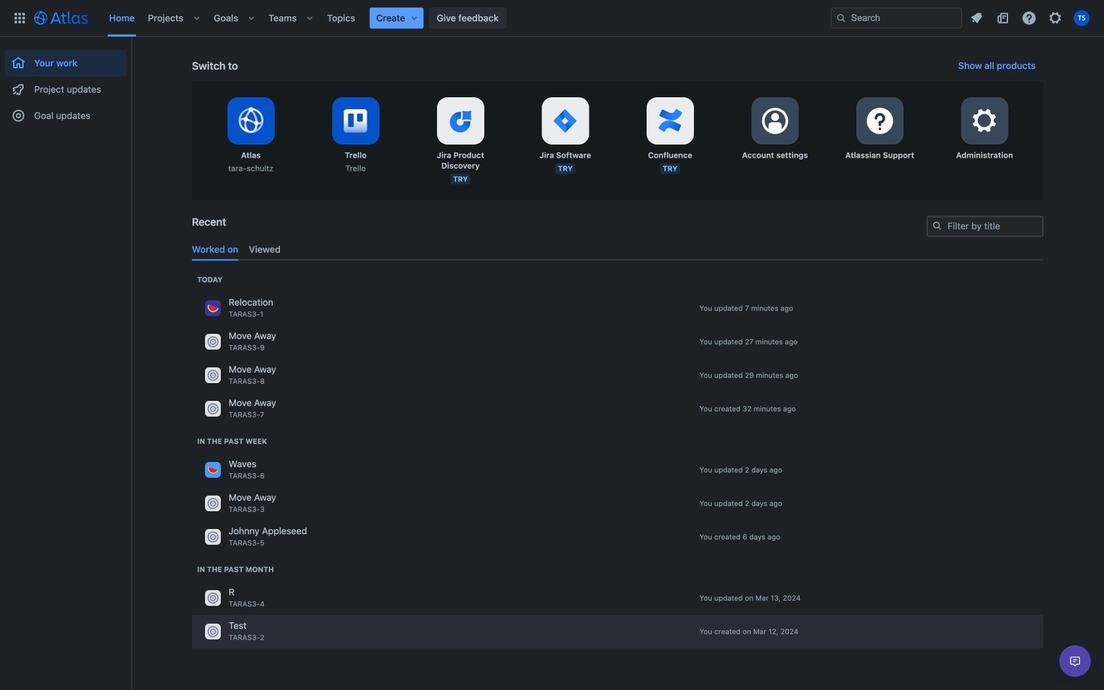 Task type: describe. For each thing, give the bounding box(es) containing it.
Search field
[[831, 8, 962, 29]]

search image
[[836, 13, 847, 23]]

3 heading from the top
[[197, 564, 274, 575]]

5 townsquare image from the top
[[205, 495, 221, 511]]

2 heading from the top
[[197, 436, 267, 447]]

top element
[[8, 0, 831, 36]]

7 townsquare image from the top
[[205, 590, 221, 606]]

1 townsquare image from the top
[[205, 300, 221, 316]]

6 townsquare image from the top
[[205, 529, 221, 545]]

4 townsquare image from the top
[[205, 462, 221, 478]]

open intercom messenger image
[[1067, 653, 1083, 669]]



Task type: locate. For each thing, give the bounding box(es) containing it.
search image
[[932, 221, 943, 231]]

8 townsquare image from the top
[[205, 624, 221, 639]]

townsquare image
[[205, 300, 221, 316], [205, 367, 221, 383], [205, 401, 221, 417], [205, 462, 221, 478], [205, 495, 221, 511], [205, 529, 221, 545], [205, 590, 221, 606], [205, 624, 221, 639]]

help image
[[1021, 10, 1037, 26]]

banner
[[0, 0, 1104, 37]]

1 heading from the top
[[197, 274, 223, 285]]

heading
[[197, 274, 223, 285], [197, 436, 267, 447], [197, 564, 274, 575]]

switch to... image
[[12, 10, 28, 26]]

3 townsquare image from the top
[[205, 401, 221, 417]]

settings image
[[1048, 10, 1063, 26], [759, 105, 791, 137], [864, 105, 896, 137], [969, 105, 1001, 137]]

1 vertical spatial heading
[[197, 436, 267, 447]]

tab list
[[187, 239, 1049, 261]]

account image
[[1074, 10, 1090, 26]]

2 vertical spatial heading
[[197, 564, 274, 575]]

2 townsquare image from the top
[[205, 367, 221, 383]]

None search field
[[831, 8, 962, 29]]

Filter by title field
[[928, 217, 1042, 236]]

group
[[5, 37, 126, 133]]

notifications image
[[969, 10, 985, 26]]

townsquare image
[[205, 334, 221, 350]]

0 vertical spatial heading
[[197, 274, 223, 285]]



Task type: vqa. For each thing, say whether or not it's contained in the screenshot.
second townsquare image from the top
yes



